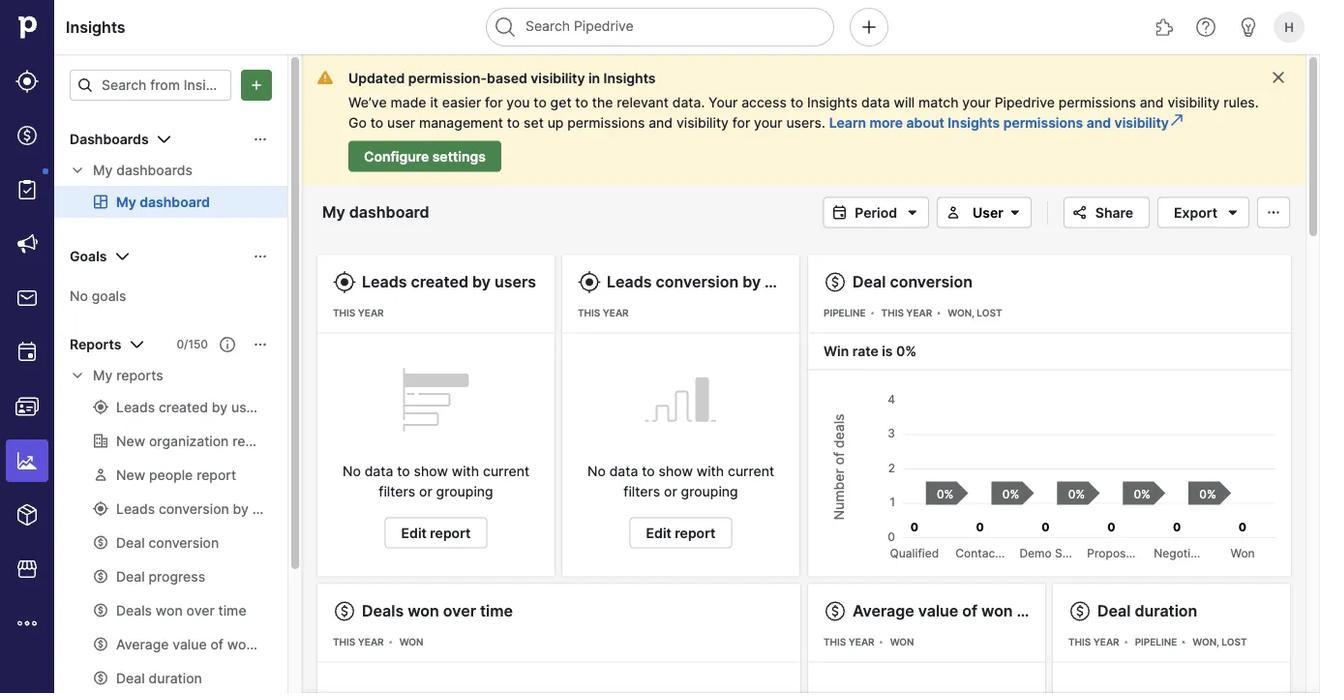 Task type: vqa. For each thing, say whether or not it's contained in the screenshot.
Unlock Sales Inbox
no



Task type: locate. For each thing, give the bounding box(es) containing it.
0 vertical spatial lost
[[977, 307, 1003, 319]]

duration
[[1135, 602, 1198, 621]]

2 by from the left
[[743, 273, 761, 291]]

0 horizontal spatial leads
[[362, 273, 407, 291]]

0 vertical spatial goals
[[70, 248, 107, 265]]

1 horizontal spatial current
[[728, 463, 775, 480]]

0 vertical spatial your
[[963, 94, 991, 110]]

2 horizontal spatial data
[[862, 94, 891, 110]]

deal left duration
[[1098, 602, 1131, 621]]

0 horizontal spatial edit report
[[401, 525, 471, 541]]

2 with from the left
[[697, 463, 725, 480]]

1 horizontal spatial color secondary image
[[942, 205, 965, 220]]

match
[[919, 94, 959, 110]]

for
[[485, 94, 503, 110], [733, 115, 751, 131]]

or for conversion
[[664, 484, 678, 500]]

1 no data to show with current filters or grouping from the left
[[343, 463, 530, 500]]

visibility up 'get'
[[531, 70, 585, 86]]

1 horizontal spatial show
[[659, 463, 693, 480]]

menu
[[0, 0, 54, 693]]

won down 'average'
[[891, 637, 915, 648]]

rules.
[[1224, 94, 1259, 110]]

1 report from the left
[[430, 525, 471, 541]]

1 filters from the left
[[379, 484, 416, 500]]

activities image
[[15, 341, 39, 364]]

reports up my reports
[[70, 337, 121, 353]]

current
[[483, 463, 530, 480], [728, 463, 775, 480]]

reports down no goals
[[116, 367, 163, 384]]

your down access
[[754, 115, 783, 131]]

pipeline
[[824, 307, 866, 319], [1136, 637, 1178, 648]]

leads created by users link
[[362, 273, 537, 291]]

win
[[824, 343, 850, 360]]

dashboards down dashboards button
[[116, 162, 193, 179]]

permissions
[[1059, 94, 1137, 110], [568, 115, 645, 131], [1004, 115, 1084, 131]]

1 vertical spatial goals
[[92, 288, 126, 304]]

won, down duration
[[1193, 637, 1220, 648]]

color link image
[[1170, 112, 1185, 128]]

show for conversion
[[659, 463, 693, 480]]

1 horizontal spatial leads
[[607, 273, 652, 291]]

data
[[862, 94, 891, 110], [365, 463, 394, 480], [610, 463, 639, 480]]

get
[[551, 94, 572, 110]]

0 horizontal spatial edit
[[401, 525, 427, 541]]

reports
[[70, 337, 121, 353], [116, 367, 163, 384]]

1 vertical spatial my
[[93, 367, 113, 384]]

we've
[[349, 94, 387, 110]]

and
[[1140, 94, 1165, 110], [649, 115, 673, 131], [1087, 115, 1112, 131]]

1 leads from the left
[[362, 273, 407, 291]]

no
[[70, 288, 88, 304], [343, 463, 361, 480], [588, 463, 606, 480]]

2 conversion from the left
[[890, 273, 973, 291]]

and left color link icon
[[1087, 115, 1112, 131]]

1 horizontal spatial won
[[982, 602, 1014, 621]]

1 show from the left
[[414, 463, 448, 480]]

color secondary image
[[70, 163, 85, 178], [942, 205, 965, 220]]

0 vertical spatial won, lost
[[948, 307, 1003, 319]]

1 horizontal spatial and
[[1087, 115, 1112, 131]]

users
[[495, 273, 537, 291]]

2 edit from the left
[[646, 525, 672, 541]]

1 horizontal spatial won
[[891, 637, 915, 648]]

no data to show with current filters or grouping for conversion
[[588, 463, 775, 500]]

dashboards up my dashboards
[[70, 131, 149, 148]]

0 horizontal spatial data
[[365, 463, 394, 480]]

won for deals
[[400, 637, 424, 648]]

learn
[[830, 115, 867, 131]]

with
[[452, 463, 480, 480], [697, 463, 725, 480]]

deals won over time
[[362, 602, 513, 621]]

for left you
[[485, 94, 503, 110]]

0 horizontal spatial won,
[[948, 307, 975, 319]]

1 horizontal spatial grouping
[[681, 484, 739, 500]]

dashboards inside button
[[70, 131, 149, 148]]

1 horizontal spatial won,
[[1193, 637, 1220, 648]]

0 horizontal spatial won, lost
[[948, 307, 1003, 319]]

goals up no goals
[[70, 248, 107, 265]]

grouping
[[436, 484, 494, 500], [681, 484, 739, 500]]

won, lost
[[948, 307, 1003, 319], [1193, 637, 1248, 648]]

0 vertical spatial color secondary image
[[1004, 205, 1027, 220]]

visibility up color link icon
[[1168, 94, 1221, 110]]

your
[[963, 94, 991, 110], [754, 115, 783, 131]]

for down the your
[[733, 115, 751, 131]]

deals image
[[15, 124, 39, 147]]

1 horizontal spatial for
[[733, 115, 751, 131]]

1 vertical spatial your
[[754, 115, 783, 131]]

1 horizontal spatial edit report
[[646, 525, 716, 541]]

1 horizontal spatial or
[[664, 484, 678, 500]]

0 horizontal spatial report
[[430, 525, 471, 541]]

year
[[358, 307, 384, 319], [603, 307, 629, 319], [907, 307, 933, 319], [358, 637, 384, 648], [849, 637, 875, 648], [1094, 637, 1120, 648]]

2 current from the left
[[728, 463, 775, 480]]

0 vertical spatial deal
[[853, 273, 886, 291]]

configure settings
[[364, 148, 486, 165]]

0 vertical spatial dashboards
[[70, 131, 149, 148]]

deal up win rate is 0%
[[853, 273, 886, 291]]

1 horizontal spatial filters
[[624, 484, 661, 500]]

no data to show with current filters or grouping for created
[[343, 463, 530, 500]]

color primary image inside dashboards button
[[253, 132, 268, 147]]

1 by from the left
[[473, 273, 491, 291]]

0 horizontal spatial current
[[483, 463, 530, 480]]

1 horizontal spatial won, lost
[[1193, 637, 1248, 648]]

1 edit from the left
[[401, 525, 427, 541]]

0 vertical spatial my
[[93, 162, 113, 179]]

goals down the "goals" button
[[92, 288, 126, 304]]

your up learn more about insights permissions and visibility
[[963, 94, 991, 110]]

0 horizontal spatial edit report button
[[385, 518, 487, 549]]

0 horizontal spatial conversion
[[656, 273, 739, 291]]

2 report from the left
[[675, 525, 716, 541]]

2 no data to show with current filters or grouping from the left
[[588, 463, 775, 500]]

color undefined image
[[15, 178, 39, 201]]

1 horizontal spatial lost
[[1222, 637, 1248, 648]]

color secondary image right color undefined "image" at the left of the page
[[70, 163, 85, 178]]

you
[[507, 94, 530, 110]]

leads created by users
[[362, 273, 537, 291]]

conversion for deal
[[890, 273, 973, 291]]

permissions down pipedrive
[[1004, 115, 1084, 131]]

0 horizontal spatial no
[[70, 288, 88, 304]]

won right of
[[982, 602, 1014, 621]]

Search from Insights text field
[[70, 70, 231, 101]]

1 vertical spatial color secondary image
[[70, 368, 85, 383]]

1 won from the left
[[400, 637, 424, 648]]

permissions down the
[[568, 115, 645, 131]]

2 horizontal spatial no
[[588, 463, 606, 480]]

0 horizontal spatial no data to show with current filters or grouping
[[343, 463, 530, 500]]

0 vertical spatial pipeline
[[824, 307, 866, 319]]

1 my from the top
[[93, 162, 113, 179]]

2 filters from the left
[[624, 484, 661, 500]]

won
[[400, 637, 424, 648], [891, 637, 915, 648]]

color secondary image left my reports
[[70, 368, 85, 383]]

1 horizontal spatial edit
[[646, 525, 672, 541]]

0 vertical spatial color secondary image
[[70, 163, 85, 178]]

won down deals won over time
[[400, 637, 424, 648]]

pipeline down the deal duration
[[1136, 637, 1178, 648]]

color primary image inside share button
[[1069, 205, 1092, 220]]

access
[[742, 94, 787, 110]]

deal duration
[[1098, 602, 1198, 621]]

user
[[387, 115, 415, 131]]

won, down the deal conversion
[[948, 307, 975, 319]]

0 horizontal spatial with
[[452, 463, 480, 480]]

0 horizontal spatial or
[[419, 484, 433, 500]]

0 horizontal spatial grouping
[[436, 484, 494, 500]]

color secondary image inside user button
[[942, 205, 965, 220]]

1 vertical spatial pipeline
[[1136, 637, 1178, 648]]

1 or from the left
[[419, 484, 433, 500]]

1 vertical spatial lost
[[1222, 637, 1248, 648]]

0 horizontal spatial won
[[400, 637, 424, 648]]

leads for leads conversion by sources
[[607, 273, 652, 291]]

updated permission-based visibility in insights
[[349, 70, 656, 86]]

edit report button
[[385, 518, 487, 549], [630, 518, 732, 549]]

1 grouping from the left
[[436, 484, 494, 500]]

1 horizontal spatial report
[[675, 525, 716, 541]]

edit report
[[401, 525, 471, 541], [646, 525, 716, 541]]

insights up learn
[[808, 94, 858, 110]]

we've made it easier for you to get to the relevant data. your access to insights data will match your pipedrive permissions and visibility rules. go to user management to set up permissions and visibility for your users.
[[349, 94, 1259, 131]]

home image
[[13, 13, 42, 42]]

1 current from the left
[[483, 463, 530, 480]]

0 horizontal spatial color secondary image
[[70, 163, 85, 178]]

My dashboard field
[[318, 200, 457, 225]]

1 vertical spatial deal
[[1098, 602, 1131, 621]]

1 horizontal spatial no
[[343, 463, 361, 480]]

0 horizontal spatial filters
[[379, 484, 416, 500]]

data inside we've made it easier for you to get to the relevant data. your access to insights data will match your pipedrive permissions and visibility rules. go to user management to set up permissions and visibility for your users.
[[862, 94, 891, 110]]

edit
[[401, 525, 427, 541], [646, 525, 672, 541]]

users.
[[787, 115, 826, 131]]

goals button
[[54, 241, 288, 272]]

this
[[333, 307, 356, 319], [578, 307, 601, 319], [882, 307, 904, 319], [333, 637, 356, 648], [824, 637, 847, 648], [1069, 637, 1092, 648]]

won, lost down the deal conversion
[[948, 307, 1003, 319]]

color secondary image inside user button
[[1004, 205, 1027, 220]]

1 horizontal spatial edit report button
[[630, 518, 732, 549]]

conversion
[[656, 273, 739, 291], [890, 273, 973, 291]]

updated
[[349, 70, 405, 86]]

1 won from the left
[[408, 602, 439, 621]]

learn more about insights permissions and visibility
[[830, 115, 1170, 131]]

2 show from the left
[[659, 463, 693, 480]]

your
[[709, 94, 738, 110]]

this year
[[333, 307, 384, 319], [578, 307, 629, 319], [882, 307, 933, 319], [333, 637, 384, 648], [824, 637, 875, 648], [1069, 637, 1120, 648]]

more
[[870, 115, 904, 131]]

0 vertical spatial won,
[[948, 307, 975, 319]]

show
[[414, 463, 448, 480], [659, 463, 693, 480]]

1 horizontal spatial no data to show with current filters or grouping
[[588, 463, 775, 500]]

easier
[[442, 94, 481, 110]]

to
[[534, 94, 547, 110], [576, 94, 589, 110], [791, 94, 804, 110], [371, 115, 384, 131], [507, 115, 520, 131], [397, 463, 410, 480], [642, 463, 655, 480]]

color secondary image
[[1004, 205, 1027, 220], [70, 368, 85, 383]]

0 vertical spatial reports
[[70, 337, 121, 353]]

2 or from the left
[[664, 484, 678, 500]]

1 with from the left
[[452, 463, 480, 480]]

deals won over time link
[[362, 602, 513, 621]]

2 leads from the left
[[607, 273, 652, 291]]

permissions right pipedrive
[[1059, 94, 1137, 110]]

of
[[963, 602, 978, 621]]

color primary image inside the "goals" button
[[253, 249, 268, 264]]

insights inside we've made it easier for you to get to the relevant data. your access to insights data will match your pipedrive permissions and visibility rules. go to user management to set up permissions and visibility for your users.
[[808, 94, 858, 110]]

color primary image
[[1271, 70, 1287, 85], [253, 132, 268, 147], [828, 205, 851, 220], [902, 205, 925, 220], [1263, 205, 1286, 220], [253, 249, 268, 264], [333, 271, 356, 294], [125, 333, 149, 356], [333, 600, 356, 623], [1069, 600, 1092, 623]]

0 horizontal spatial show
[[414, 463, 448, 480]]

1 edit report from the left
[[401, 525, 471, 541]]

contacts image
[[15, 395, 39, 418]]

marketplace image
[[15, 558, 39, 581]]

region
[[824, 383, 1276, 561]]

0%
[[897, 343, 917, 360]]

data.
[[673, 94, 705, 110]]

and down relevant
[[649, 115, 673, 131]]

0 horizontal spatial lost
[[977, 307, 1003, 319]]

value
[[919, 602, 959, 621]]

by left 'sources'
[[743, 273, 761, 291]]

report
[[430, 525, 471, 541], [675, 525, 716, 541]]

with for created
[[452, 463, 480, 480]]

color secondary image left the user
[[942, 205, 965, 220]]

color secondary image for user
[[942, 205, 965, 220]]

grouping for conversion
[[681, 484, 739, 500]]

my down dashboards button
[[93, 162, 113, 179]]

1 horizontal spatial by
[[743, 273, 761, 291]]

1 conversion from the left
[[656, 273, 739, 291]]

1 vertical spatial color secondary image
[[942, 205, 965, 220]]

visibility
[[531, 70, 585, 86], [1168, 94, 1221, 110], [677, 115, 729, 131], [1115, 115, 1170, 131]]

2 my from the top
[[93, 367, 113, 384]]

1 horizontal spatial pipeline
[[1136, 637, 1178, 648]]

1 horizontal spatial conversion
[[890, 273, 973, 291]]

color primary inverted image
[[245, 77, 268, 93]]

0 horizontal spatial your
[[754, 115, 783, 131]]

goals
[[70, 248, 107, 265], [92, 288, 126, 304]]

by for sources
[[743, 273, 761, 291]]

leads for leads created by users
[[362, 273, 407, 291]]

2 grouping from the left
[[681, 484, 739, 500]]

relevant
[[617, 94, 669, 110]]

menu item
[[0, 434, 54, 488]]

with for conversion
[[697, 463, 725, 480]]

0 vertical spatial for
[[485, 94, 503, 110]]

1 horizontal spatial data
[[610, 463, 639, 480]]

lost
[[977, 307, 1003, 319], [1222, 637, 1248, 648]]

1 vertical spatial dashboards
[[116, 162, 193, 179]]

goals inside button
[[70, 248, 107, 265]]

2 edit report from the left
[[646, 525, 716, 541]]

color warning image
[[318, 70, 333, 85]]

2 won from the left
[[891, 637, 915, 648]]

no data to show with current filters or grouping
[[343, 463, 530, 500], [588, 463, 775, 500]]

deal
[[853, 273, 886, 291], [1098, 602, 1131, 621]]

my dashboards
[[93, 162, 193, 179]]

won, lost down duration
[[1193, 637, 1248, 648]]

conversion for leads
[[656, 273, 739, 291]]

my
[[93, 162, 113, 179], [93, 367, 113, 384]]

time
[[480, 602, 513, 621]]

color secondary image down learn more about insights permissions and visibility
[[1004, 205, 1027, 220]]

no for leads created by users
[[343, 463, 361, 480]]

color primary image
[[77, 77, 93, 93], [153, 128, 176, 151], [1069, 205, 1092, 220], [1222, 205, 1245, 220], [111, 245, 134, 268], [578, 271, 601, 294], [824, 271, 847, 294], [220, 337, 235, 352], [253, 337, 268, 352], [824, 600, 847, 623]]

my down no goals
[[93, 367, 113, 384]]

0 horizontal spatial pipeline
[[824, 307, 866, 319]]

0 horizontal spatial won
[[408, 602, 439, 621]]

1 horizontal spatial deal
[[1098, 602, 1131, 621]]

0 horizontal spatial by
[[473, 273, 491, 291]]

quick add image
[[858, 15, 881, 39]]

0 horizontal spatial for
[[485, 94, 503, 110]]

no goals
[[70, 288, 126, 304]]

average
[[853, 602, 915, 621]]

by left "users"
[[473, 273, 491, 291]]

quick help image
[[1195, 15, 1218, 39]]

1 edit report button from the left
[[385, 518, 487, 549]]

go
[[349, 115, 367, 131]]

won, for deal conversion
[[948, 307, 975, 319]]

grouping for created
[[436, 484, 494, 500]]

won, lost for deal duration
[[1193, 637, 1248, 648]]

insights
[[66, 17, 126, 36], [604, 70, 656, 86], [808, 94, 858, 110], [948, 115, 1001, 131]]

0 horizontal spatial deal
[[853, 273, 886, 291]]

won left over
[[408, 602, 439, 621]]

1 vertical spatial won,
[[1193, 637, 1220, 648]]

1 horizontal spatial color secondary image
[[1004, 205, 1027, 220]]

and left the rules.
[[1140, 94, 1165, 110]]

1 vertical spatial for
[[733, 115, 751, 131]]

1 horizontal spatial with
[[697, 463, 725, 480]]

won, lost for deal conversion
[[948, 307, 1003, 319]]

dashboards
[[70, 131, 149, 148], [116, 162, 193, 179]]

leads
[[362, 273, 407, 291], [607, 273, 652, 291]]

will
[[894, 94, 915, 110]]

0 horizontal spatial color secondary image
[[70, 368, 85, 383]]

pipeline up 'win'
[[824, 307, 866, 319]]

permission-
[[408, 70, 487, 86]]

1 vertical spatial won, lost
[[1193, 637, 1248, 648]]

2 edit report button from the left
[[630, 518, 732, 549]]



Task type: describe. For each thing, give the bounding box(es) containing it.
share
[[1096, 204, 1134, 221]]

lost for deal duration
[[1222, 637, 1248, 648]]

edit report for created
[[401, 525, 471, 541]]

won, for deal duration
[[1193, 637, 1220, 648]]

deals
[[1017, 602, 1058, 621]]

edit report for conversion
[[646, 525, 716, 541]]

share button
[[1064, 197, 1150, 228]]

based
[[487, 70, 528, 86]]

data for leads conversion by sources
[[610, 463, 639, 480]]

won for average
[[891, 637, 915, 648]]

it
[[430, 94, 439, 110]]

lost for deal conversion
[[977, 307, 1003, 319]]

period
[[855, 204, 898, 221]]

campaigns image
[[15, 232, 39, 256]]

dashboards button
[[54, 124, 288, 155]]

export
[[1175, 204, 1218, 221]]

about
[[907, 115, 945, 131]]

insights down match
[[948, 115, 1001, 131]]

deal duration link
[[1098, 602, 1198, 621]]

configure settings link
[[349, 141, 502, 172]]

sales assistant image
[[1238, 15, 1261, 39]]

edit report button for conversion
[[630, 518, 732, 549]]

learn more about insights permissions and visibility link
[[830, 112, 1185, 131]]

win rate is 0%
[[824, 343, 917, 360]]

h button
[[1270, 8, 1309, 46]]

sales inbox image
[[15, 287, 39, 310]]

h
[[1285, 19, 1295, 34]]

settings
[[433, 148, 486, 165]]

deal for deal duration
[[1098, 602, 1131, 621]]

insights up relevant
[[604, 70, 656, 86]]

0 horizontal spatial and
[[649, 115, 673, 131]]

filters for conversion
[[624, 484, 661, 500]]

insights image
[[15, 449, 39, 473]]

report for conversion
[[675, 525, 716, 541]]

2 horizontal spatial and
[[1140, 94, 1165, 110]]

leads image
[[15, 70, 39, 93]]

edit for created
[[401, 525, 427, 541]]

up
[[548, 115, 564, 131]]

user button
[[937, 197, 1032, 228]]

color primary image inside export button
[[1222, 205, 1245, 220]]

my for my reports
[[93, 367, 113, 384]]

0/150
[[177, 337, 208, 352]]

current for sources
[[728, 463, 775, 480]]

by for users
[[473, 273, 491, 291]]

leads conversion by sources
[[607, 273, 825, 291]]

report for created
[[430, 525, 471, 541]]

rate
[[853, 343, 879, 360]]

show for created
[[414, 463, 448, 480]]

more image
[[15, 612, 39, 635]]

pipedrive
[[995, 94, 1055, 110]]

export button
[[1158, 197, 1250, 228]]

in
[[589, 70, 601, 86]]

or for created
[[419, 484, 433, 500]]

is
[[882, 343, 893, 360]]

current for users
[[483, 463, 530, 480]]

deals
[[362, 602, 404, 621]]

management
[[419, 115, 504, 131]]

2 won from the left
[[982, 602, 1014, 621]]

sources
[[765, 273, 825, 291]]

products image
[[15, 504, 39, 527]]

visibility up share
[[1115, 115, 1170, 131]]

edit report button for created
[[385, 518, 487, 549]]

over
[[443, 602, 476, 621]]

made
[[391, 94, 427, 110]]

my reports
[[93, 367, 163, 384]]

insights right "home" icon at top left
[[66, 17, 126, 36]]

data for leads created by users
[[365, 463, 394, 480]]

user
[[973, 204, 1004, 221]]

color primary image inside the "goals" button
[[111, 245, 134, 268]]

deal conversion
[[853, 273, 973, 291]]

color primary image inside dashboards button
[[153, 128, 176, 151]]

visibility down "data."
[[677, 115, 729, 131]]

configure
[[364, 148, 429, 165]]

no for leads conversion by sources
[[588, 463, 606, 480]]

filters for created
[[379, 484, 416, 500]]

edit for conversion
[[646, 525, 672, 541]]

created
[[411, 273, 469, 291]]

color secondary image for my dashboards
[[70, 163, 85, 178]]

my for my dashboards
[[93, 162, 113, 179]]

leads conversion by sources link
[[607, 273, 825, 291]]

Search Pipedrive field
[[486, 8, 835, 46]]

average value of won deals
[[853, 602, 1058, 621]]

period button
[[823, 197, 930, 228]]

1 vertical spatial reports
[[116, 367, 163, 384]]

set
[[524, 115, 544, 131]]

average value of won deals link
[[853, 602, 1058, 621]]

deal for deal conversion
[[853, 273, 886, 291]]

1 horizontal spatial your
[[963, 94, 991, 110]]

the
[[592, 94, 613, 110]]

deal conversion link
[[853, 273, 973, 291]]



